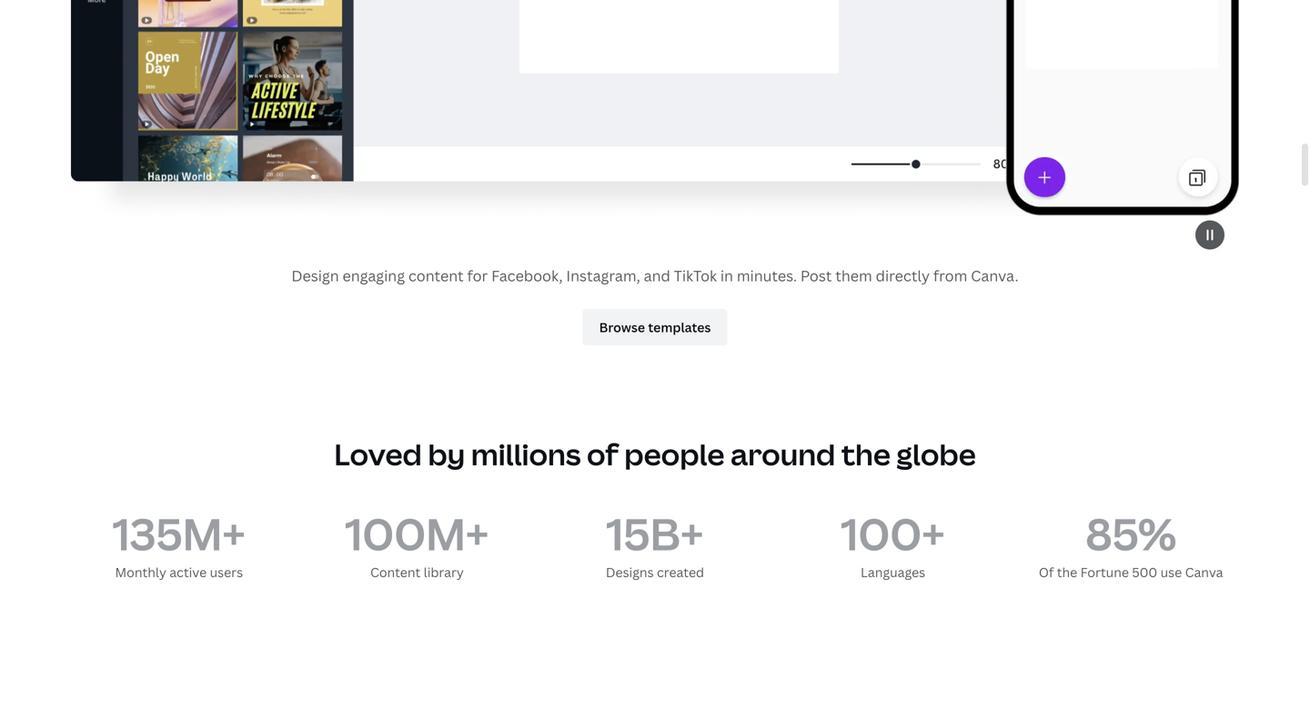Task type: describe. For each thing, give the bounding box(es) containing it.
in
[[721, 266, 734, 286]]

for
[[467, 266, 488, 286]]

languages
[[861, 564, 926, 582]]

135m+
[[113, 504, 246, 564]]

people
[[625, 435, 725, 475]]

loved
[[334, 435, 422, 475]]

fortune
[[1081, 564, 1129, 582]]

85% of the fortune 500 use canva
[[1039, 504, 1224, 582]]

and
[[644, 266, 671, 286]]

them
[[836, 266, 873, 286]]

15b+
[[607, 504, 704, 564]]

135m+ monthly active users
[[113, 504, 246, 582]]

active
[[169, 564, 207, 582]]

instagram,
[[566, 266, 641, 286]]

100+ languages
[[841, 504, 945, 582]]

by
[[428, 435, 465, 475]]

engaging
[[343, 266, 405, 286]]

millions of
[[471, 435, 619, 475]]

minutes.
[[737, 266, 797, 286]]

designs
[[606, 564, 654, 582]]

15b+ designs created
[[606, 504, 704, 582]]

design
[[292, 266, 339, 286]]

directly
[[876, 266, 930, 286]]

library
[[424, 564, 464, 582]]

facebook,
[[492, 266, 563, 286]]

the inside "85% of the fortune 500 use canva"
[[1057, 564, 1078, 582]]

100+
[[841, 504, 945, 564]]



Task type: locate. For each thing, give the bounding box(es) containing it.
the left globe
[[842, 435, 891, 475]]

design engaging content for facebook, instagram, and tiktok in minutes. post them directly from canva.
[[292, 266, 1019, 286]]

1 horizontal spatial the
[[1057, 564, 1078, 582]]

around
[[731, 435, 836, 475]]

globe
[[897, 435, 976, 475]]

created
[[657, 564, 704, 582]]

of
[[1039, 564, 1054, 582]]

0 horizontal spatial the
[[842, 435, 891, 475]]

100m+
[[345, 504, 489, 564]]

use
[[1161, 564, 1182, 582]]

the
[[842, 435, 891, 475], [1057, 564, 1078, 582]]

100m+ content library
[[345, 504, 489, 582]]

85%
[[1086, 504, 1177, 564]]

canva.
[[971, 266, 1019, 286]]

the right of
[[1057, 564, 1078, 582]]

from
[[934, 266, 968, 286]]

users
[[210, 564, 243, 582]]

content
[[409, 266, 464, 286]]

0 vertical spatial the
[[842, 435, 891, 475]]

1 vertical spatial the
[[1057, 564, 1078, 582]]

monthly
[[115, 564, 166, 582]]

500
[[1133, 564, 1158, 582]]

loved by millions of people around the globe
[[334, 435, 976, 475]]

post
[[801, 266, 832, 286]]

tiktok
[[674, 266, 717, 286]]

content
[[370, 564, 421, 582]]

canva
[[1186, 564, 1224, 582]]



Task type: vqa. For each thing, say whether or not it's contained in the screenshot.
around
yes



